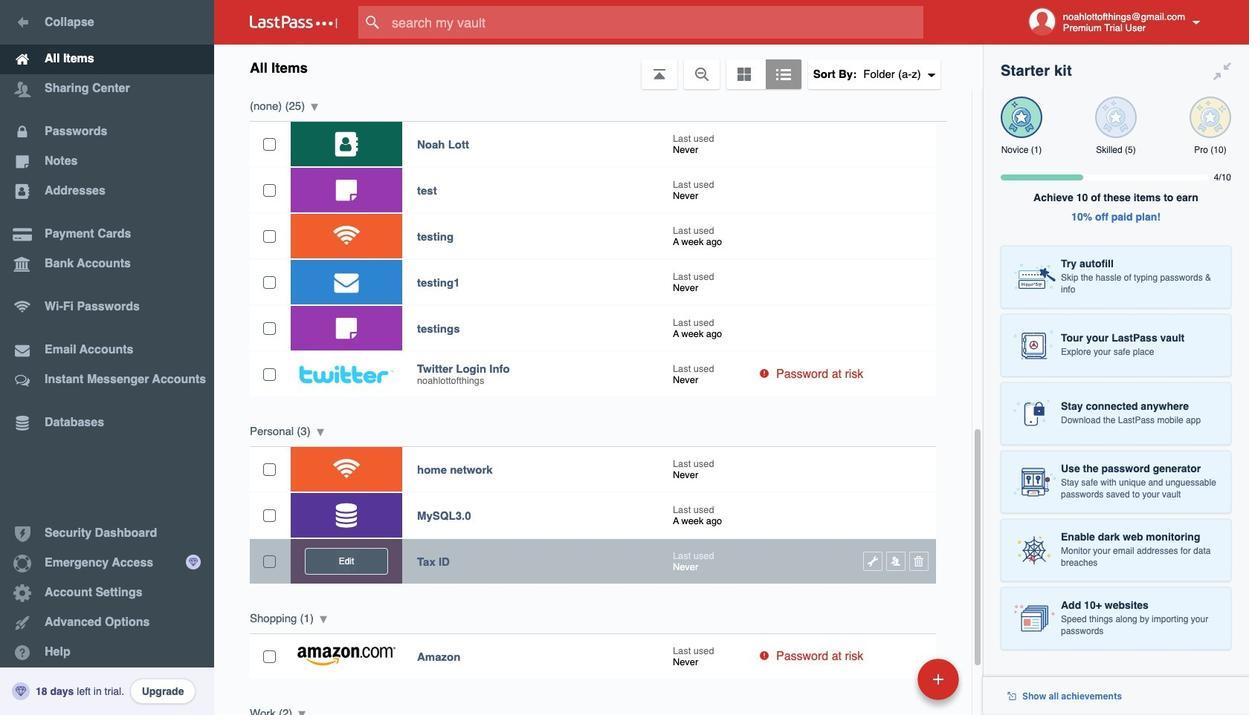 Task type: locate. For each thing, give the bounding box(es) containing it.
lastpass image
[[250, 16, 338, 29]]

main navigation navigation
[[0, 0, 214, 716]]

new item element
[[815, 659, 964, 701]]

vault options navigation
[[214, 45, 983, 89]]

Search search field
[[358, 6, 952, 39]]

new item navigation
[[815, 655, 968, 716]]



Task type: describe. For each thing, give the bounding box(es) containing it.
search my vault text field
[[358, 6, 952, 39]]



